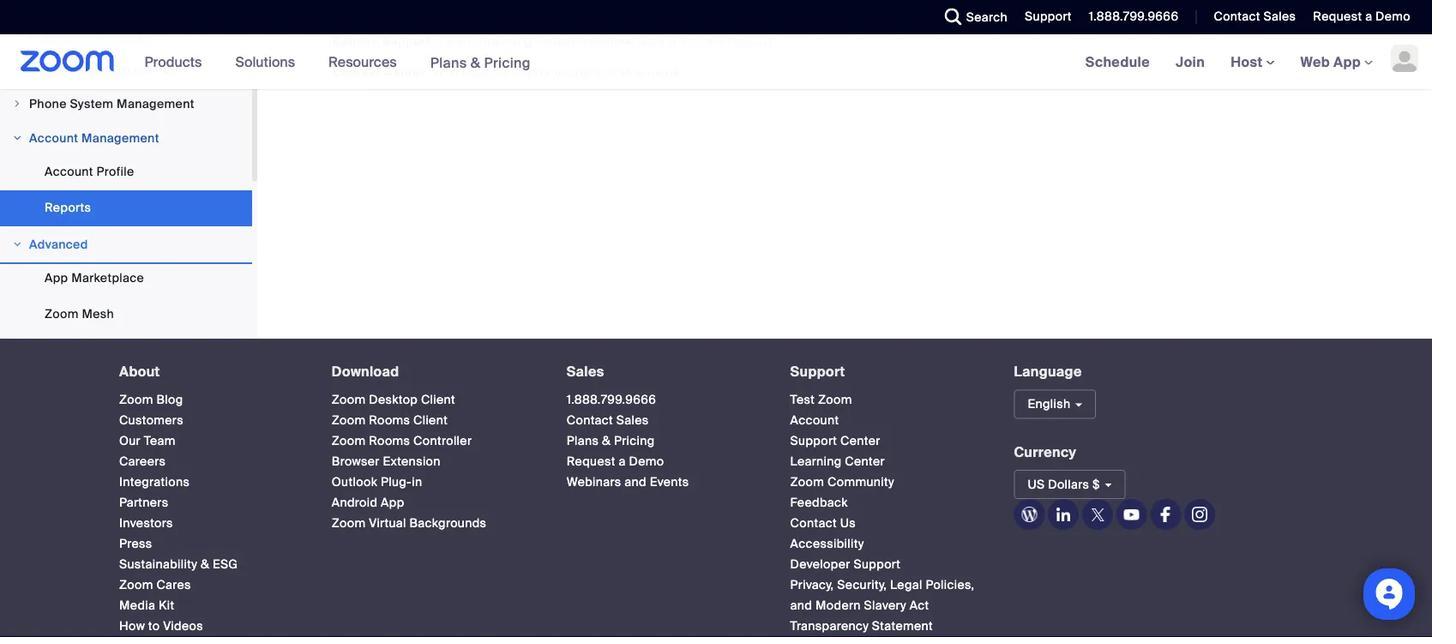 Task type: describe. For each thing, give the bounding box(es) containing it.
account inside test zoom account support center learning center zoom community feedback contact us accessibility developer support privacy, security, legal policies, and modern slavery act transparency statement
[[791, 413, 839, 429]]

modern
[[816, 598, 861, 614]]

in-
[[468, 33, 484, 49]]

zoom mesh
[[45, 306, 114, 322]]

admin menu menu
[[0, 0, 252, 479]]

language
[[1015, 363, 1083, 381]]

contact down in-
[[462, 64, 509, 80]]

support up 'resources'
[[383, 33, 431, 49]]

contact sales
[[1214, 9, 1297, 24]]

legal
[[891, 578, 923, 593]]

time
[[618, 64, 644, 80]]

remote support : view in-meeting support sessions during a certain period.
[[333, 33, 776, 49]]

us
[[841, 516, 856, 532]]

sustainability & esg link
[[119, 557, 238, 573]]

videos
[[163, 619, 203, 635]]

1 horizontal spatial request
[[1314, 9, 1363, 24]]

esg
[[213, 557, 238, 573]]

support up security,
[[854, 557, 901, 573]]

0 vertical spatial sales
[[1264, 9, 1297, 24]]

customers
[[119, 413, 184, 429]]

schedule
[[1086, 53, 1151, 71]]

center up community
[[845, 454, 885, 470]]

support right search
[[1025, 9, 1072, 24]]

meetings navigation
[[1073, 34, 1433, 91]]

kit
[[159, 598, 175, 614]]

view for contact
[[432, 64, 459, 80]]

in inside zoom desktop client zoom rooms client zoom rooms controller browser extension outlook plug-in android app zoom virtual backgrounds
[[412, 475, 423, 490]]

us dollars $ button
[[1015, 470, 1126, 500]]

center down remote support : view in-meeting support sessions during a certain period.
[[512, 64, 552, 80]]

: for remote support
[[431, 33, 434, 49]]

: for contact center
[[425, 64, 428, 80]]

account profile link
[[0, 154, 252, 189]]

a left time
[[608, 64, 615, 80]]

advanced menu
[[0, 261, 252, 477]]

zoom virtual backgrounds link
[[332, 516, 487, 532]]

app marketplace link
[[0, 261, 252, 295]]

media kit link
[[119, 598, 175, 614]]

accessibility
[[791, 536, 865, 552]]

web app
[[1301, 53, 1362, 71]]

a right during at left
[[680, 33, 687, 49]]

plans & pricing
[[430, 53, 531, 71]]

partners link
[[119, 495, 169, 511]]

customers link
[[119, 413, 184, 429]]

support up the test zoom link
[[791, 363, 846, 381]]

a up web app dropdown button
[[1366, 9, 1373, 24]]

contact up the host
[[1214, 9, 1261, 24]]

0 vertical spatial client
[[421, 392, 456, 408]]

1 vertical spatial sales
[[567, 363, 605, 381]]

join
[[1176, 53, 1206, 71]]

community
[[828, 475, 895, 490]]

1.888.799.9666 for 1.888.799.9666 contact sales plans & pricing request a demo webinars and events
[[567, 392, 657, 408]]

zoom mesh link
[[0, 297, 252, 331]]

developer
[[791, 557, 851, 573]]

center left plans & pricing
[[384, 64, 425, 80]]

$
[[1093, 477, 1101, 493]]

contact inside test zoom account support center learning center zoom community feedback contact us accessibility developer support privacy, security, legal policies, and modern slavery act transparency statement
[[791, 516, 837, 532]]

test
[[791, 392, 815, 408]]

branding
[[45, 342, 97, 358]]

2 rooms from the top
[[369, 433, 410, 449]]

host button
[[1231, 53, 1275, 71]]

1 vertical spatial client
[[414, 413, 448, 429]]

products button
[[145, 34, 210, 89]]

a inside 1.888.799.9666 contact sales plans & pricing request a demo webinars and events
[[619, 454, 626, 470]]

currency
[[1015, 443, 1077, 461]]

press link
[[119, 536, 152, 552]]

account profile
[[45, 163, 134, 179]]

test zoom account support center learning center zoom community feedback contact us accessibility developer support privacy, security, legal policies, and modern slavery act transparency statement
[[791, 392, 975, 635]]

about link
[[119, 363, 160, 381]]

center up learning center link at the right of the page
[[841, 433, 881, 449]]

meeting
[[484, 33, 532, 49]]

reports
[[45, 199, 91, 215]]

and inside test zoom account support center learning center zoom community feedback contact us accessibility developer support privacy, security, legal policies, and modern slavery act transparency statement
[[791, 598, 813, 614]]

our team link
[[119, 433, 176, 449]]

act
[[910, 598, 930, 614]]

resources button
[[329, 34, 405, 89]]

& inside 'zoom blog customers our team careers integrations partners investors press sustainability & esg zoom cares media kit how to videos'
[[201, 557, 209, 573]]

advanced menu item
[[0, 228, 252, 261]]

app marketplace
[[45, 270, 144, 286]]

investors link
[[119, 516, 173, 532]]

solutions
[[235, 53, 295, 71]]

integrations link
[[119, 475, 190, 490]]

investors
[[119, 516, 173, 532]]

us dollars $
[[1028, 477, 1101, 493]]

pricing inside product information navigation
[[484, 53, 531, 71]]

account management menu
[[0, 154, 252, 227]]

1.888.799.9666 contact sales plans & pricing request a demo webinars and events
[[567, 392, 689, 490]]

resources
[[329, 53, 397, 71]]

mesh
[[82, 306, 114, 322]]

0 vertical spatial management
[[117, 96, 195, 112]]

privacy,
[[791, 578, 834, 593]]

web app button
[[1301, 53, 1374, 71]]

phone system management
[[29, 96, 195, 112]]

0 vertical spatial demo
[[1376, 9, 1411, 24]]

plans inside 1.888.799.9666 contact sales plans & pricing request a demo webinars and events
[[567, 433, 599, 449]]

accessibility link
[[791, 536, 865, 552]]

to
[[148, 619, 160, 635]]

right image
[[12, 133, 22, 143]]

& inside product information navigation
[[471, 53, 481, 71]]

zoom desktop client zoom rooms client zoom rooms controller browser extension outlook plug-in android app zoom virtual backgrounds
[[332, 392, 487, 532]]

period.
[[734, 33, 776, 49]]

outlook plug-in link
[[332, 475, 423, 490]]

extension
[[383, 454, 441, 470]]

right image for phone system management
[[12, 99, 22, 109]]

pricing inside 1.888.799.9666 contact sales plans & pricing request a demo webinars and events
[[614, 433, 655, 449]]

sales inside 1.888.799.9666 contact sales plans & pricing request a demo webinars and events
[[617, 413, 649, 429]]

app inside advanced menu
[[45, 270, 68, 286]]

app inside meetings 'navigation'
[[1334, 53, 1362, 71]]

product information navigation
[[132, 34, 544, 91]]

blog
[[157, 392, 183, 408]]

sales link
[[567, 363, 605, 381]]

advanced
[[29, 236, 88, 252]]

profile
[[97, 163, 134, 179]]

slavery
[[865, 598, 907, 614]]

support center link
[[791, 433, 881, 449]]

english
[[1028, 396, 1071, 412]]



Task type: locate. For each thing, give the bounding box(es) containing it.
pricing up webinars and events link
[[614, 433, 655, 449]]

download
[[332, 363, 399, 381]]

account down the test zoom link
[[791, 413, 839, 429]]

1 horizontal spatial and
[[791, 598, 813, 614]]

account inside menu item
[[29, 130, 78, 146]]

2 horizontal spatial app
[[1334, 53, 1362, 71]]

1.888.799.9666 button
[[1077, 0, 1184, 34], [1089, 9, 1179, 24]]

0 horizontal spatial plans
[[430, 53, 467, 71]]

plans up 'webinars'
[[567, 433, 599, 449]]

zoom logo image
[[21, 51, 115, 72]]

0 horizontal spatial and
[[625, 475, 647, 490]]

banner
[[0, 34, 1433, 91]]

rooms down desktop at the bottom of the page
[[369, 413, 410, 429]]

app down plug-
[[381, 495, 405, 511]]

management up 'profile'
[[82, 130, 159, 146]]

phone system management menu item
[[0, 88, 252, 120]]

1 horizontal spatial plans
[[567, 433, 599, 449]]

transparency
[[791, 619, 869, 635]]

& down 1.888.799.9666 link at the bottom
[[602, 433, 611, 449]]

2 right image from the top
[[12, 239, 22, 250]]

android
[[332, 495, 378, 511]]

zoom community link
[[791, 475, 895, 490]]

1 vertical spatial view
[[432, 64, 459, 80]]

request a demo
[[1314, 9, 1411, 24]]

2 vertical spatial app
[[381, 495, 405, 511]]

demo up webinars and events link
[[629, 454, 664, 470]]

dollars
[[1049, 477, 1090, 493]]

app right web
[[1334, 53, 1362, 71]]

1 vertical spatial request
[[567, 454, 616, 470]]

download link
[[332, 363, 399, 381]]

search
[[967, 9, 1008, 25]]

0 vertical spatial account
[[29, 130, 78, 146]]

virtual
[[369, 516, 407, 532]]

right image inside advanced menu item
[[12, 239, 22, 250]]

outlook
[[332, 475, 378, 490]]

demo up profile picture
[[1376, 9, 1411, 24]]

host
[[1231, 53, 1267, 71]]

1 horizontal spatial sales
[[617, 413, 649, 429]]

view
[[438, 33, 465, 49], [432, 64, 459, 80]]

1 vertical spatial :
[[425, 64, 428, 80]]

: left in-
[[431, 33, 434, 49]]

our
[[119, 433, 141, 449]]

0 horizontal spatial request
[[567, 454, 616, 470]]

& down in-
[[471, 53, 481, 71]]

plans inside product information navigation
[[430, 53, 467, 71]]

range
[[647, 64, 681, 80]]

0 vertical spatial app
[[1334, 53, 1362, 71]]

in right usage
[[594, 64, 605, 80]]

1 horizontal spatial :
[[431, 33, 434, 49]]

events
[[650, 475, 689, 490]]

how
[[119, 619, 145, 635]]

0 horizontal spatial 1.888.799.9666
[[567, 392, 657, 408]]

0 vertical spatial right image
[[12, 99, 22, 109]]

0 vertical spatial plans
[[430, 53, 467, 71]]

0 vertical spatial 1.888.799.9666
[[1089, 9, 1179, 24]]

zoom cares link
[[119, 578, 191, 593]]

banner containing products
[[0, 34, 1433, 91]]

controller
[[414, 433, 472, 449]]

app down advanced
[[45, 270, 68, 286]]

0 vertical spatial in
[[594, 64, 605, 80]]

search button
[[932, 0, 1012, 34]]

1 rooms from the top
[[369, 413, 410, 429]]

1 vertical spatial rooms
[[369, 433, 410, 449]]

right image left phone
[[12, 99, 22, 109]]

plans right resources dropdown button
[[430, 53, 467, 71]]

and down privacy,
[[791, 598, 813, 614]]

demo
[[1376, 9, 1411, 24], [629, 454, 664, 470]]

feedback
[[791, 495, 848, 511]]

zoom inside advanced menu
[[45, 306, 79, 322]]

1 vertical spatial demo
[[629, 454, 664, 470]]

app
[[1334, 53, 1362, 71], [45, 270, 68, 286], [381, 495, 405, 511]]

and left events
[[625, 475, 647, 490]]

backgrounds
[[410, 516, 487, 532]]

pricing down the meeting
[[484, 53, 531, 71]]

webinars
[[567, 475, 622, 490]]

support down the account link
[[791, 433, 838, 449]]

1.888.799.9666 link
[[567, 392, 657, 408]]

1.888.799.9666 down sales "link"
[[567, 392, 657, 408]]

1 horizontal spatial 1.888.799.9666
[[1089, 9, 1179, 24]]

and inside 1.888.799.9666 contact sales plans & pricing request a demo webinars and events
[[625, 475, 647, 490]]

careers
[[119, 454, 166, 470]]

2 vertical spatial &
[[201, 557, 209, 573]]

1 vertical spatial app
[[45, 270, 68, 286]]

1.888.799.9666 inside 1.888.799.9666 contact sales plans & pricing request a demo webinars and events
[[567, 392, 657, 408]]

0 vertical spatial view
[[438, 33, 465, 49]]

1 horizontal spatial in
[[594, 64, 605, 80]]

press
[[119, 536, 152, 552]]

1 vertical spatial &
[[602, 433, 611, 449]]

0 vertical spatial rooms
[[369, 413, 410, 429]]

account inside menu
[[45, 163, 93, 179]]

support
[[535, 33, 581, 49]]

2 horizontal spatial sales
[[1264, 9, 1297, 24]]

2 horizontal spatial &
[[602, 433, 611, 449]]

contact down feedback button
[[791, 516, 837, 532]]

profile picture image
[[1392, 45, 1419, 72]]

developer support link
[[791, 557, 901, 573]]

0 vertical spatial &
[[471, 53, 481, 71]]

policies,
[[926, 578, 975, 593]]

1.888.799.9666 for 1.888.799.9666
[[1089, 9, 1179, 24]]

& left esg
[[201, 557, 209, 573]]

desktop
[[369, 392, 418, 408]]

1 horizontal spatial &
[[471, 53, 481, 71]]

sales down 1.888.799.9666 link at the bottom
[[617, 413, 649, 429]]

join link
[[1163, 34, 1218, 89]]

1 vertical spatial pricing
[[614, 433, 655, 449]]

right image inside phone system management menu item
[[12, 99, 22, 109]]

request inside 1.888.799.9666 contact sales plans & pricing request a demo webinars and events
[[567, 454, 616, 470]]

1 horizontal spatial demo
[[1376, 9, 1411, 24]]

security,
[[838, 578, 887, 593]]

1 vertical spatial plans
[[567, 433, 599, 449]]

: left plans & pricing
[[425, 64, 428, 80]]

careers link
[[119, 454, 166, 470]]

1 vertical spatial account
[[45, 163, 93, 179]]

and
[[625, 475, 647, 490], [791, 598, 813, 614]]

0 horizontal spatial demo
[[629, 454, 664, 470]]

in down extension
[[412, 475, 423, 490]]

view for in-
[[438, 33, 465, 49]]

app inside zoom desktop client zoom rooms client zoom rooms controller browser extension outlook plug-in android app zoom virtual backgrounds
[[381, 495, 405, 511]]

branding link
[[0, 333, 252, 367]]

request up web app dropdown button
[[1314, 9, 1363, 24]]

sessions
[[584, 33, 636, 49]]

contact center : view contact center usage in a time range
[[333, 64, 681, 80]]

1 vertical spatial right image
[[12, 239, 22, 250]]

2 vertical spatial sales
[[617, 413, 649, 429]]

in
[[594, 64, 605, 80], [412, 475, 423, 490]]

0 horizontal spatial in
[[412, 475, 423, 490]]

account link
[[791, 413, 839, 429]]

usage
[[555, 64, 591, 80]]

sustainability
[[119, 557, 197, 573]]

cares
[[157, 578, 191, 593]]

0 vertical spatial :
[[431, 33, 434, 49]]

demo inside 1.888.799.9666 contact sales plans & pricing request a demo webinars and events
[[629, 454, 664, 470]]

right image left advanced
[[12, 239, 22, 250]]

plug-
[[381, 475, 412, 490]]

browser extension link
[[332, 454, 441, 470]]

support link
[[1012, 0, 1077, 34], [1025, 9, 1072, 24], [791, 363, 846, 381]]

a up webinars and events link
[[619, 454, 626, 470]]

learning
[[791, 454, 842, 470]]

integrations
[[119, 475, 190, 490]]

1 horizontal spatial app
[[381, 495, 405, 511]]

center
[[384, 64, 425, 80], [512, 64, 552, 80], [841, 433, 881, 449], [845, 454, 885, 470]]

1 horizontal spatial pricing
[[614, 433, 655, 449]]

pricing
[[484, 53, 531, 71], [614, 433, 655, 449]]

sales up 1.888.799.9666 link at the bottom
[[567, 363, 605, 381]]

contact down 'remote'
[[333, 64, 381, 80]]

account up the reports
[[45, 163, 93, 179]]

view right resources dropdown button
[[432, 64, 459, 80]]

0 vertical spatial request
[[1314, 9, 1363, 24]]

account management menu item
[[0, 122, 252, 154]]

request up 'webinars'
[[567, 454, 616, 470]]

support
[[1025, 9, 1072, 24], [383, 33, 431, 49], [791, 363, 846, 381], [791, 433, 838, 449], [854, 557, 901, 573]]

0 horizontal spatial app
[[45, 270, 68, 286]]

account down phone
[[29, 130, 78, 146]]

zoom rooms controller link
[[332, 433, 472, 449]]

account for account management
[[29, 130, 78, 146]]

rooms
[[369, 413, 410, 429], [369, 433, 410, 449]]

management down products
[[117, 96, 195, 112]]

us
[[1028, 477, 1045, 493]]

1.888.799.9666
[[1089, 9, 1179, 24], [567, 392, 657, 408]]

zoom blog link
[[119, 392, 183, 408]]

1 right image from the top
[[12, 99, 22, 109]]

partners
[[119, 495, 169, 511]]

right image for advanced
[[12, 239, 22, 250]]

1 vertical spatial and
[[791, 598, 813, 614]]

0 horizontal spatial pricing
[[484, 53, 531, 71]]

0 vertical spatial and
[[625, 475, 647, 490]]

1 vertical spatial management
[[82, 130, 159, 146]]

0 horizontal spatial :
[[425, 64, 428, 80]]

1.888.799.9666 up the 'schedule'
[[1089, 9, 1179, 24]]

learning center link
[[791, 454, 885, 470]]

products
[[145, 53, 202, 71]]

1 vertical spatial in
[[412, 475, 423, 490]]

phone
[[29, 96, 67, 112]]

& inside 1.888.799.9666 contact sales plans & pricing request a demo webinars and events
[[602, 433, 611, 449]]

certain
[[690, 33, 731, 49]]

0 horizontal spatial &
[[201, 557, 209, 573]]

zoom rooms client link
[[332, 413, 448, 429]]

zoom desktop client link
[[332, 392, 456, 408]]

web
[[1301, 53, 1331, 71]]

schedule link
[[1073, 34, 1163, 89]]

contact inside 1.888.799.9666 contact sales plans & pricing request a demo webinars and events
[[567, 413, 614, 429]]

0 horizontal spatial sales
[[567, 363, 605, 381]]

right image
[[12, 99, 22, 109], [12, 239, 22, 250]]

view left in-
[[438, 33, 465, 49]]

0 vertical spatial pricing
[[484, 53, 531, 71]]

request
[[1314, 9, 1363, 24], [567, 454, 616, 470]]

contact down 1.888.799.9666 link at the bottom
[[567, 413, 614, 429]]

2 vertical spatial account
[[791, 413, 839, 429]]

account for account profile
[[45, 163, 93, 179]]

rooms down zoom rooms client link
[[369, 433, 410, 449]]

webinars and events link
[[567, 475, 689, 490]]

1 vertical spatial 1.888.799.9666
[[567, 392, 657, 408]]

sales up host dropdown button
[[1264, 9, 1297, 24]]



Task type: vqa. For each thing, say whether or not it's contained in the screenshot.
bottom the &
yes



